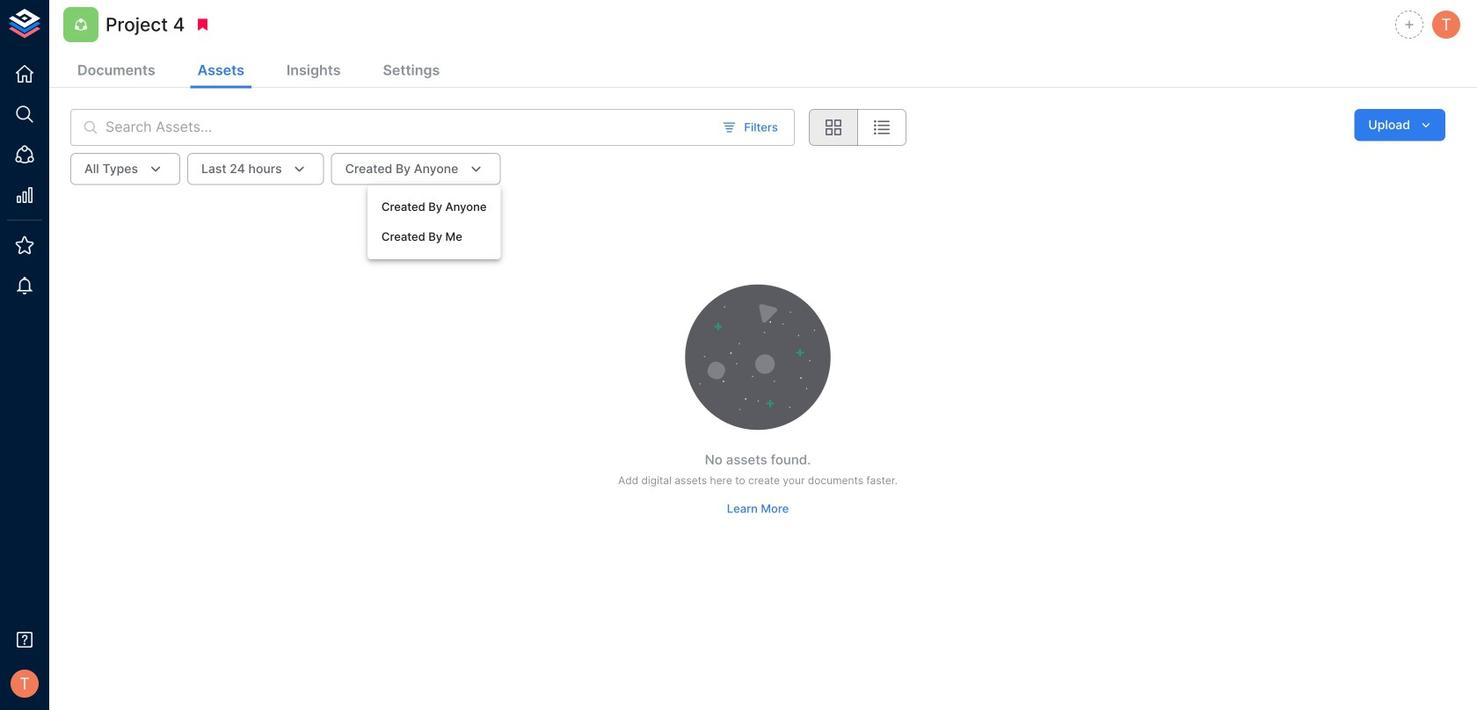 Task type: vqa. For each thing, say whether or not it's contained in the screenshot.
Workspace Name TEXT FIELD at the top of the page
no



Task type: locate. For each thing, give the bounding box(es) containing it.
remove bookmark image
[[195, 17, 210, 33]]

group
[[809, 109, 906, 146]]

Search Assets... text field
[[106, 109, 712, 146]]



